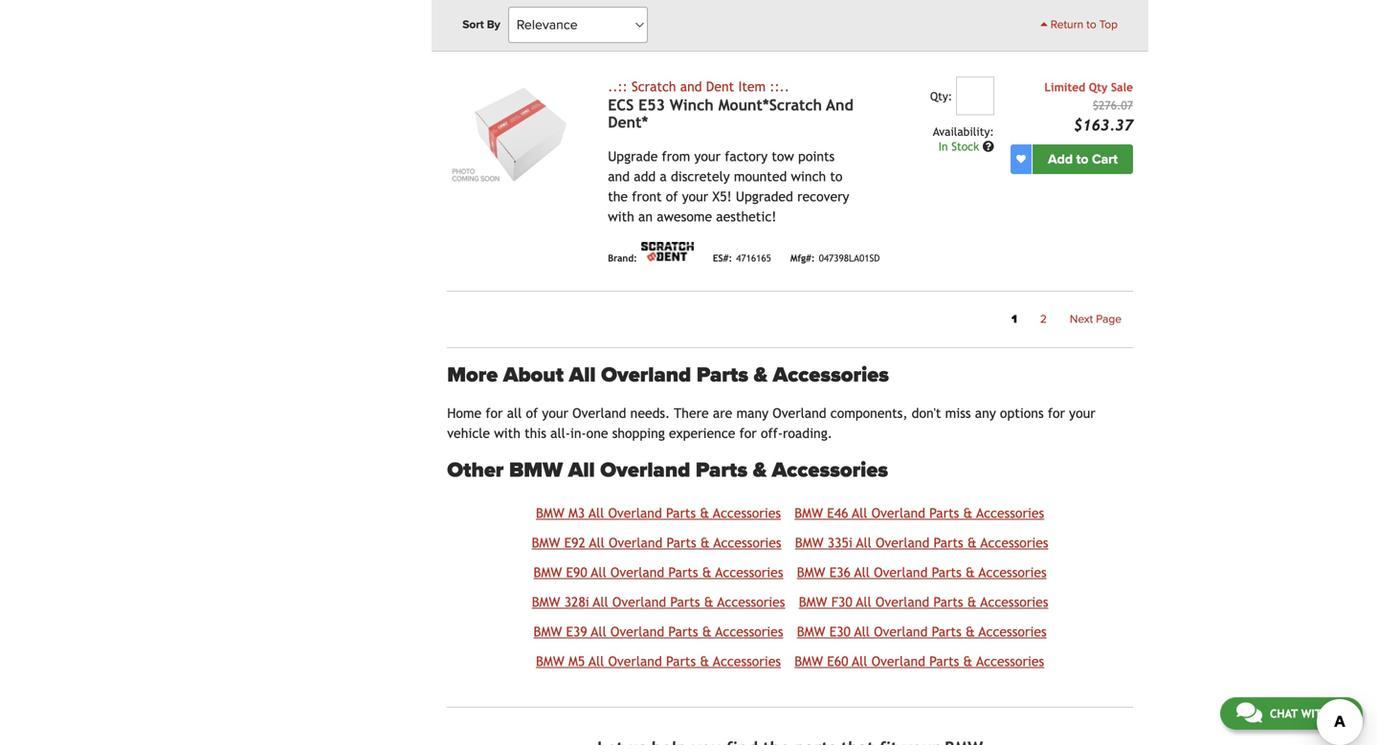 Task type: locate. For each thing, give the bounding box(es) containing it.
all right e60
[[853, 654, 868, 670]]

& up bmw 335i all overland parts & accessories link on the bottom of the page
[[964, 506, 973, 521]]

overland for m5
[[609, 654, 662, 670]]

cart
[[1093, 152, 1118, 168]]

1 horizontal spatial of
[[666, 189, 678, 205]]

accessories for bmw e60 all overland parts & accessories
[[977, 654, 1045, 670]]

parts for e92
[[667, 536, 697, 551]]

brand: left 'ecs - corporate logo'
[[608, 7, 638, 18]]

factory
[[725, 149, 768, 164]]

parts for e46
[[930, 506, 960, 521]]

bmw e46 all overland parts & accessories link
[[795, 506, 1045, 521]]

scratch & dent - corporate logo image
[[641, 242, 694, 262]]

all right e92
[[590, 536, 605, 551]]

accessories for bmw e46 all overland parts & accessories
[[977, 506, 1045, 521]]

for left all
[[486, 406, 503, 421]]

0 vertical spatial with
[[608, 209, 635, 225]]

all right about
[[569, 363, 596, 389]]

front
[[632, 189, 662, 205]]

parts up bmw e36 all overland parts & accessories link
[[934, 536, 964, 551]]

& up bmw e36 all overland parts & accessories link
[[968, 536, 977, 551]]

e36
[[830, 565, 851, 581]]

bmw down this
[[509, 458, 563, 484]]

all right 335i
[[857, 536, 872, 551]]

all right e30
[[855, 625, 870, 640]]

add to wish list image
[[1017, 155, 1027, 164]]

limited
[[1045, 81, 1086, 94]]

None number field
[[956, 77, 995, 115]]

overland up bmw e60 all overland parts & accessories link
[[874, 625, 928, 640]]

caret up image
[[1041, 18, 1048, 30]]

$163.37
[[1074, 117, 1134, 134]]

sort
[[463, 18, 484, 32]]

overland for 335i
[[876, 536, 930, 551]]

parts up are
[[697, 363, 749, 389]]

chat
[[1271, 708, 1299, 721]]

recovery
[[798, 189, 850, 205]]

overland down bmw 335i all overland parts & accessories
[[874, 565, 928, 581]]

0 horizontal spatial of
[[526, 406, 538, 421]]

& down off-
[[753, 458, 767, 484]]

your up discretely
[[695, 149, 721, 164]]

overland for e30
[[874, 625, 928, 640]]

overland down "shopping"
[[601, 458, 691, 484]]

accessories for bmw e36 all overland parts & accessories
[[979, 565, 1047, 581]]

parts for bmw
[[696, 458, 748, 484]]

home
[[447, 406, 482, 421]]

parts up bmw 328i all overland parts & accessories
[[669, 565, 699, 581]]

&
[[754, 363, 768, 389], [753, 458, 767, 484], [700, 506, 710, 521], [964, 506, 973, 521], [701, 536, 710, 551], [968, 536, 977, 551], [703, 565, 712, 581], [966, 565, 976, 581], [705, 595, 714, 610], [968, 595, 977, 610], [703, 625, 712, 640], [966, 625, 976, 640], [700, 654, 710, 670], [964, 654, 973, 670]]

0 vertical spatial to
[[1087, 18, 1097, 32]]

and inside scratch and dent item ecs e53 winch mount*scratch and dent*
[[681, 79, 702, 95]]

& for bmw e46 all overland parts & accessories
[[964, 506, 973, 521]]

and up the
[[608, 169, 630, 185]]

bmw left m3
[[536, 506, 565, 521]]

parts down bmw 328i all overland parts & accessories
[[669, 625, 699, 640]]

return to top
[[1048, 18, 1118, 32]]

to inside button
[[1077, 152, 1089, 168]]

with down the
[[608, 209, 635, 225]]

accessories for other bmw all overland parts & accessories
[[772, 458, 889, 484]]

overland up bmw 335i all overland parts & accessories link on the bottom of the page
[[872, 506, 926, 521]]

add
[[1049, 152, 1073, 168]]

& down bmw f30 all overland parts & accessories link
[[966, 625, 976, 640]]

all-
[[551, 426, 571, 441]]

& down "bmw e39 all overland parts & accessories"
[[700, 654, 710, 670]]

all for e90
[[591, 565, 607, 581]]

overland down bmw e46 all overland parts & accessories "link"
[[876, 536, 930, 551]]

0 horizontal spatial and
[[608, 169, 630, 185]]

all right the e90
[[591, 565, 607, 581]]

& for bmw e92 all overland parts & accessories
[[701, 536, 710, 551]]

parts for e60
[[930, 654, 960, 670]]

overland up bmw e30 all overland parts & accessories link
[[876, 595, 930, 610]]

bmw e90 all overland parts & accessories link
[[534, 565, 784, 581]]

x5!
[[713, 189, 732, 205]]

of
[[666, 189, 678, 205], [526, 406, 538, 421]]

328i
[[565, 595, 590, 610]]

overland down bmw e90 all overland parts & accessories
[[613, 595, 667, 610]]

1 horizontal spatial with
[[608, 209, 635, 225]]

mount*scratch
[[719, 96, 823, 114]]

0 vertical spatial of
[[666, 189, 678, 205]]

335i
[[828, 536, 853, 551]]

any
[[976, 406, 997, 421]]

accessories for more about all overland parts & accessories
[[773, 363, 890, 389]]

accessories for bmw e92 all overland parts & accessories
[[714, 536, 782, 551]]

parts down bmw e30 all overland parts & accessories link
[[930, 654, 960, 670]]

discretely
[[671, 169, 730, 185]]

all right 328i
[[593, 595, 609, 610]]

overland for e92
[[609, 536, 663, 551]]

bmw left e30
[[797, 625, 826, 640]]

all for 328i
[[593, 595, 609, 610]]

2 horizontal spatial for
[[1048, 406, 1066, 421]]

with left us
[[1302, 708, 1330, 721]]

qty:
[[931, 90, 953, 103]]

all for 335i
[[857, 536, 872, 551]]

all for m5
[[589, 654, 604, 670]]

next
[[1070, 313, 1094, 327]]

bmw 335i all overland parts & accessories
[[796, 536, 1049, 551]]

bmw 328i all overland parts & accessories
[[532, 595, 786, 610]]

overland for e60
[[872, 654, 926, 670]]

of down a
[[666, 189, 678, 205]]

bmw f30 all overland parts & accessories
[[799, 595, 1049, 610]]

accessories for bmw e90 all overland parts & accessories
[[716, 565, 784, 581]]

0 vertical spatial brand:
[[608, 7, 638, 18]]

to up recovery
[[831, 169, 843, 185]]

all right e46
[[853, 506, 868, 521]]

overland down bmw e92 all overland parts & accessories
[[611, 565, 665, 581]]

parts down bmw e90 all overland parts & accessories
[[671, 595, 701, 610]]

of inside home for all of your overland needs. there are many overland components, don't miss any options for your vehicle with this all-in-one shopping experience for off-roading.
[[526, 406, 538, 421]]

accessories for bmw f30 all overland parts & accessories
[[981, 595, 1049, 610]]

& up bmw e30 all overland parts & accessories link
[[968, 595, 977, 610]]

all for bmw
[[569, 458, 595, 484]]

of inside upgrade from your factory tow points and add a discretely mounted winch to the front of your x5! upgraded recovery with an awesome aesthetic!
[[666, 189, 678, 205]]

bmw left e36
[[797, 565, 826, 581]]

parts up 'bmw f30 all overland parts & accessories'
[[932, 565, 962, 581]]

0 horizontal spatial with
[[494, 426, 521, 441]]

add
[[634, 169, 656, 185]]

all right e36
[[855, 565, 870, 581]]

item
[[739, 79, 766, 95]]

2 vertical spatial to
[[831, 169, 843, 185]]

for right options
[[1048, 406, 1066, 421]]

047398la01sd
[[819, 253, 880, 264]]

& up bmw e90 all overland parts & accessories
[[701, 536, 710, 551]]

parts up bmw e30 all overland parts & accessories link
[[934, 595, 964, 610]]

bmw for bmw e60 all overland parts & accessories
[[795, 654, 824, 670]]

bmw e39 all overland parts & accessories
[[534, 625, 784, 640]]

with down all
[[494, 426, 521, 441]]

for down the many
[[740, 426, 757, 441]]

all for about
[[569, 363, 596, 389]]

& up bmw 328i all overland parts & accessories
[[703, 565, 712, 581]]

1 horizontal spatial and
[[681, 79, 702, 95]]

& down other bmw all overland parts & accessories
[[700, 506, 710, 521]]

0 vertical spatial and
[[681, 79, 702, 95]]

& up bmw f30 all overland parts & accessories link
[[966, 565, 976, 581]]

& up the many
[[754, 363, 768, 389]]

e60
[[828, 654, 849, 670]]

1 vertical spatial to
[[1077, 152, 1089, 168]]

overland up bmw m5 all overland parts & accessories link at the bottom of page
[[611, 625, 665, 640]]

bmw e30 all overland parts & accessories
[[797, 625, 1047, 640]]

$276.07
[[1093, 99, 1134, 112]]

to left top in the right of the page
[[1087, 18, 1097, 32]]

scratch
[[632, 79, 677, 95]]

& for bmw f30 all overland parts & accessories
[[968, 595, 977, 610]]

1 vertical spatial and
[[608, 169, 630, 185]]

overland down bmw e39 all overland parts & accessories link
[[609, 654, 662, 670]]

all down in-
[[569, 458, 595, 484]]

parts for f30
[[934, 595, 964, 610]]

f30
[[832, 595, 853, 610]]

bmw left the "m5"
[[536, 654, 565, 670]]

& down bmw e90 all overland parts & accessories
[[705, 595, 714, 610]]

bmw for bmw m5 all overland parts & accessories
[[536, 654, 565, 670]]

parts down bmw f30 all overland parts & accessories link
[[932, 625, 962, 640]]

to right add
[[1077, 152, 1089, 168]]

e39
[[566, 625, 588, 640]]

limited qty sale $276.07 $163.37
[[1045, 81, 1134, 134]]

parts up bmw e90 all overland parts & accessories
[[667, 536, 697, 551]]

brand: left scratch & dent - corporate logo
[[608, 253, 638, 264]]

add to cart
[[1049, 152, 1118, 168]]

parts for m5
[[666, 654, 696, 670]]

& for bmw 328i all overland parts & accessories
[[705, 595, 714, 610]]

your down discretely
[[682, 189, 709, 205]]

and
[[681, 79, 702, 95], [608, 169, 630, 185]]

bmw for bmw e46 all overland parts & accessories
[[795, 506, 824, 521]]

2 horizontal spatial with
[[1302, 708, 1330, 721]]

bmw 335i all overland parts & accessories link
[[796, 536, 1049, 551]]

brand:
[[608, 7, 638, 18], [608, 253, 638, 264]]

all right m3
[[589, 506, 604, 521]]

parts for e36
[[932, 565, 962, 581]]

one
[[587, 426, 609, 441]]

overland for e39
[[611, 625, 665, 640]]

mfg#:
[[791, 253, 815, 264]]

winch
[[791, 169, 827, 185]]

accessories for bmw 335i all overland parts & accessories
[[981, 536, 1049, 551]]

bmw left e39
[[534, 625, 562, 640]]

overland for about
[[602, 363, 692, 389]]

overland down bmw e30 all overland parts & accessories link
[[872, 654, 926, 670]]

parts for about
[[697, 363, 749, 389]]

overland up needs.
[[602, 363, 692, 389]]

your right options
[[1070, 406, 1096, 421]]

parts for e30
[[932, 625, 962, 640]]

of right all
[[526, 406, 538, 421]]

more
[[447, 363, 498, 389]]

parts for e90
[[669, 565, 699, 581]]

add to cart button
[[1033, 145, 1134, 174]]

bmw left e60
[[795, 654, 824, 670]]

1 vertical spatial with
[[494, 426, 521, 441]]

& for other bmw all overland parts & accessories
[[753, 458, 767, 484]]

& down bmw e30 all overland parts & accessories link
[[964, 654, 973, 670]]

bmw left e46
[[795, 506, 824, 521]]

parts for 335i
[[934, 536, 964, 551]]

and up winch
[[681, 79, 702, 95]]

all right the "m5"
[[589, 654, 604, 670]]

accessories for bmw m5 all overland parts & accessories
[[713, 654, 781, 670]]

& down bmw 328i all overland parts & accessories
[[703, 625, 712, 640]]

parts down the 'experience'
[[696, 458, 748, 484]]

this
[[525, 426, 547, 441]]

overland up roading.
[[773, 406, 827, 421]]

bmw left e92
[[532, 536, 561, 551]]

overland for bmw
[[601, 458, 691, 484]]

aesthetic!
[[717, 209, 777, 225]]

scratch and dent item ecs e53 winch mount*scratch and dent*
[[608, 79, 854, 131]]

are
[[713, 406, 733, 421]]

sort by
[[463, 18, 501, 32]]

bmw
[[509, 458, 563, 484], [536, 506, 565, 521], [795, 506, 824, 521], [532, 536, 561, 551], [796, 536, 824, 551], [534, 565, 562, 581], [797, 565, 826, 581], [532, 595, 561, 610], [799, 595, 828, 610], [534, 625, 562, 640], [797, 625, 826, 640], [536, 654, 565, 670], [795, 654, 824, 670]]

1 vertical spatial brand:
[[608, 253, 638, 264]]

parts for 328i
[[671, 595, 701, 610]]

overland up bmw e90 all overland parts & accessories link on the bottom
[[609, 536, 663, 551]]

1 vertical spatial of
[[526, 406, 538, 421]]

bmw for bmw m3 all overland parts & accessories
[[536, 506, 565, 521]]

es#:
[[713, 253, 733, 264]]

parts up bmw 335i all overland parts & accessories link on the bottom of the page
[[930, 506, 960, 521]]

2 vertical spatial with
[[1302, 708, 1330, 721]]

& for more about all overland parts & accessories
[[754, 363, 768, 389]]

the
[[608, 189, 628, 205]]

all right f30
[[857, 595, 872, 610]]

vehicle
[[447, 426, 490, 441]]

all for e46
[[853, 506, 868, 521]]

bmw left 335i
[[796, 536, 824, 551]]

parts up bmw e92 all overland parts & accessories
[[666, 506, 696, 521]]

parts down bmw e39 all overland parts & accessories link
[[666, 654, 696, 670]]

upgrade from your factory tow points and add a discretely mounted winch to the front of your x5! upgraded recovery with an awesome aesthetic!
[[608, 149, 850, 225]]

bmw left 328i
[[532, 595, 561, 610]]

about
[[504, 363, 564, 389]]

bmw e60 all overland parts & accessories link
[[795, 654, 1045, 670]]

2 brand: from the top
[[608, 253, 638, 264]]

all right e39
[[591, 625, 607, 640]]

bmw left f30
[[799, 595, 828, 610]]

with inside upgrade from your factory tow points and add a discretely mounted winch to the front of your x5! upgraded recovery with an awesome aesthetic!
[[608, 209, 635, 225]]

bmw left the e90
[[534, 565, 562, 581]]

dent*
[[608, 114, 649, 131]]

all for e60
[[853, 654, 868, 670]]

parts for m3
[[666, 506, 696, 521]]

overland up bmw e92 all overland parts & accessories
[[609, 506, 662, 521]]

to for cart
[[1077, 152, 1089, 168]]



Task type: vqa. For each thing, say whether or not it's contained in the screenshot.
ES#: on the top of page
yes



Task type: describe. For each thing, give the bounding box(es) containing it.
top
[[1100, 18, 1118, 32]]

bmw for bmw e39 all overland parts & accessories
[[534, 625, 562, 640]]

all
[[507, 406, 522, 421]]

& for bmw m5 all overland parts & accessories
[[700, 654, 710, 670]]

ecs - corporate logo image
[[641, 5, 691, 16]]

awesome
[[657, 209, 713, 225]]

bmw for bmw e90 all overland parts & accessories
[[534, 565, 562, 581]]

bmw e36 all overland parts & accessories
[[797, 565, 1047, 581]]

& for bmw e60 all overland parts & accessories
[[964, 654, 973, 670]]

bmw for bmw e92 all overland parts & accessories
[[532, 536, 561, 551]]

all for e30
[[855, 625, 870, 640]]

with inside home for all of your overland needs. there are many overland components, don't miss any options for your vehicle with this all-in-one shopping experience for off-roading.
[[494, 426, 521, 441]]

in stock
[[939, 140, 983, 153]]

to for top
[[1087, 18, 1097, 32]]

upgrade
[[608, 149, 658, 164]]

a
[[660, 169, 667, 185]]

bmw m3 all overland parts & accessories link
[[536, 506, 781, 521]]

bmw for bmw e36 all overland parts & accessories
[[797, 565, 826, 581]]

1 brand: from the top
[[608, 7, 638, 18]]

overland for m3
[[609, 506, 662, 521]]

& for bmw e90 all overland parts & accessories
[[703, 565, 712, 581]]

off-
[[761, 426, 783, 441]]

bmw e39 all overland parts & accessories link
[[534, 625, 784, 640]]

& for bmw e30 all overland parts & accessories
[[966, 625, 976, 640]]

overland for e90
[[611, 565, 665, 581]]

many
[[737, 406, 769, 421]]

bmw for bmw e30 all overland parts & accessories
[[797, 625, 826, 640]]

all for e36
[[855, 565, 870, 581]]

& for bmw e39 all overland parts & accessories
[[703, 625, 712, 640]]

availability:
[[933, 125, 995, 138]]

there
[[674, 406, 709, 421]]

question circle image
[[983, 141, 995, 152]]

accessories for bmw e39 all overland parts & accessories
[[716, 625, 784, 640]]

shopping
[[613, 426, 665, 441]]

overland up one
[[573, 406, 627, 421]]

& for bmw m3 all overland parts & accessories
[[700, 506, 710, 521]]

bmw for bmw f30 all overland parts & accessories
[[799, 595, 828, 610]]

e46
[[828, 506, 849, 521]]

to inside upgrade from your factory tow points and add a discretely mounted winch to the front of your x5! upgraded recovery with an awesome aesthetic!
[[831, 169, 843, 185]]

bmw 328i all overland parts & accessories link
[[532, 595, 786, 610]]

accessories for bmw 328i all overland parts & accessories
[[718, 595, 786, 610]]

bmw f30 all overland parts & accessories link
[[799, 595, 1049, 610]]

needs.
[[631, 406, 671, 421]]

1
[[1012, 313, 1018, 327]]

chat with us
[[1271, 708, 1347, 721]]

and inside upgrade from your factory tow points and add a discretely mounted winch to the front of your x5! upgraded recovery with an awesome aesthetic!
[[608, 169, 630, 185]]

2
[[1041, 313, 1048, 327]]

dent
[[707, 79, 735, 95]]

bmw e90 all overland parts & accessories
[[534, 565, 784, 581]]

home for all of your overland needs. there are many overland components, don't miss any options for your vehicle with this all-in-one shopping experience for off-roading.
[[447, 406, 1096, 441]]

bmw for bmw 335i all overland parts & accessories
[[796, 536, 824, 551]]

accessories for bmw m3 all overland parts & accessories
[[713, 506, 781, 521]]

e90
[[566, 565, 588, 581]]

in
[[939, 140, 949, 153]]

bmw e46 all overland parts & accessories
[[795, 506, 1045, 521]]

mounted
[[734, 169, 787, 185]]

upgraded
[[736, 189, 794, 205]]

overland for e46
[[872, 506, 926, 521]]

experience
[[669, 426, 736, 441]]

sale
[[1112, 81, 1134, 94]]

m5
[[569, 654, 585, 670]]

bmw m3 all overland parts & accessories
[[536, 506, 781, 521]]

from
[[662, 149, 691, 164]]

bmw e30 all overland parts & accessories link
[[797, 625, 1047, 640]]

paginated product list navigation navigation
[[447, 308, 1134, 333]]

your up all-
[[542, 406, 569, 421]]

ecs e53 winch mount*scratch and dent* link
[[608, 96, 854, 131]]

& for bmw 335i all overland parts & accessories
[[968, 536, 977, 551]]

accessories for bmw e30 all overland parts & accessories
[[979, 625, 1047, 640]]

e30
[[830, 625, 851, 640]]

comments image
[[1237, 702, 1263, 725]]

bmw for bmw 328i all overland parts & accessories
[[532, 595, 561, 610]]

don't
[[912, 406, 942, 421]]

4716165
[[737, 253, 772, 264]]

bmw e36 all overland parts & accessories link
[[797, 565, 1047, 581]]

page
[[1097, 313, 1122, 327]]

es#: 4716165
[[713, 253, 772, 264]]

next page link
[[1059, 308, 1134, 333]]

bmw m5 all overland parts & accessories
[[536, 654, 781, 670]]

return to top link
[[1041, 16, 1118, 34]]

overland for 328i
[[613, 595, 667, 610]]

overland for e36
[[874, 565, 928, 581]]

all for m3
[[589, 506, 604, 521]]

e53
[[639, 96, 665, 114]]

components,
[[831, 406, 908, 421]]

overland for f30
[[876, 595, 930, 610]]

return
[[1051, 18, 1084, 32]]

other bmw all overland parts & accessories
[[447, 458, 889, 484]]

parts for e39
[[669, 625, 699, 640]]

winch
[[670, 96, 714, 114]]

bmw e92 all overland parts & accessories link
[[532, 536, 782, 551]]

1 horizontal spatial for
[[740, 426, 757, 441]]

next page
[[1070, 313, 1122, 327]]

2 link
[[1029, 308, 1059, 333]]

in-
[[571, 426, 587, 441]]

more about all overland parts & accessories
[[447, 363, 890, 389]]

all for f30
[[857, 595, 872, 610]]

thumbnail image image
[[447, 77, 593, 186]]

an
[[639, 209, 653, 225]]

0 horizontal spatial for
[[486, 406, 503, 421]]

all for e92
[[590, 536, 605, 551]]

and
[[827, 96, 854, 114]]

1 link
[[1001, 308, 1029, 333]]

all for e39
[[591, 625, 607, 640]]

us
[[1334, 708, 1347, 721]]

ecs
[[608, 96, 634, 114]]

stock
[[952, 140, 980, 153]]

roading.
[[783, 426, 833, 441]]

& for bmw e36 all overland parts & accessories
[[966, 565, 976, 581]]

bmw e92 all overland parts & accessories
[[532, 536, 782, 551]]

miss
[[946, 406, 972, 421]]

e92
[[565, 536, 586, 551]]

other
[[447, 458, 504, 484]]



